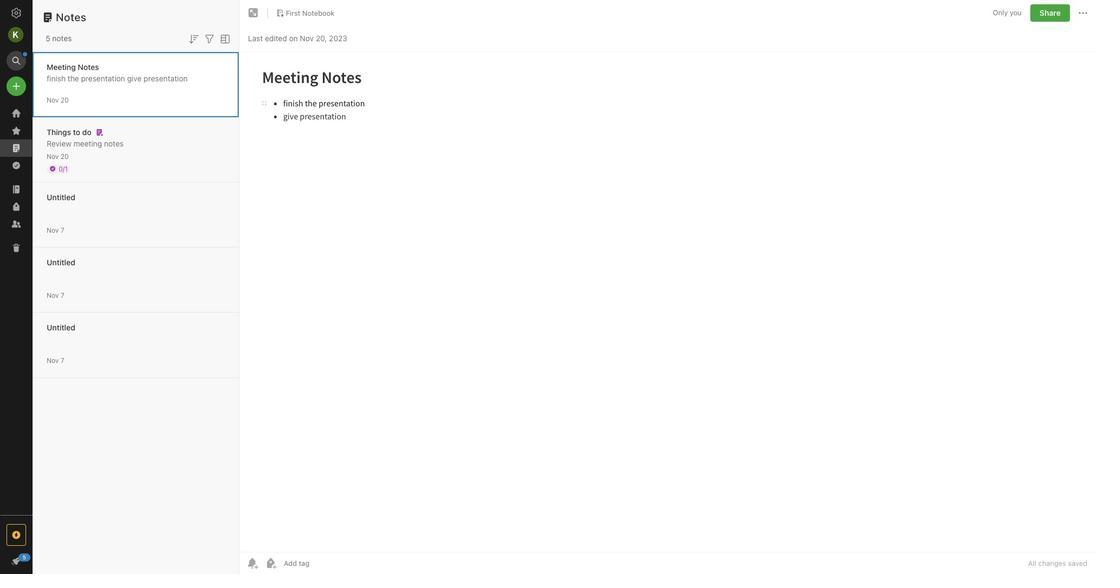 Task type: describe. For each thing, give the bounding box(es) containing it.
20,
[[316, 33, 327, 43]]

review
[[47, 139, 72, 148]]

all
[[1029, 559, 1037, 568]]

5 for 5
[[23, 554, 26, 561]]

add filters image
[[203, 32, 216, 45]]

2 nov 20 from the top
[[47, 152, 69, 160]]

you
[[1010, 8, 1022, 17]]

View options field
[[216, 31, 232, 45]]

1 20 from the top
[[61, 96, 69, 104]]

0/1
[[59, 165, 68, 173]]

1 nov 20 from the top
[[47, 96, 69, 104]]

home image
[[10, 107, 23, 120]]

review meeting notes
[[47, 139, 124, 148]]

nov inside the note window element
[[300, 33, 314, 43]]

share
[[1040, 8, 1061, 17]]

changes
[[1039, 559, 1067, 568]]

3 nov 7 from the top
[[47, 356, 64, 364]]

first notebook button
[[272, 5, 338, 21]]

Account field
[[0, 24, 33, 46]]

on
[[289, 33, 298, 43]]

3 untitled from the top
[[47, 323, 75, 332]]

upgrade image
[[10, 529, 23, 542]]

meeting notes finish the presentation give presentation
[[47, 62, 188, 83]]

only
[[993, 8, 1008, 17]]

do
[[82, 127, 91, 137]]

to
[[73, 127, 80, 137]]

5 notes
[[46, 34, 72, 43]]

Sort options field
[[187, 31, 200, 45]]

account image
[[8, 27, 23, 42]]

Add tag field
[[283, 559, 364, 568]]

5 for 5 notes
[[46, 34, 50, 43]]

notebook
[[302, 8, 335, 17]]

0 vertical spatial notes
[[52, 34, 72, 43]]

1 presentation from the left
[[81, 74, 125, 83]]

last
[[248, 33, 263, 43]]

meeting
[[74, 139, 102, 148]]

Add filters field
[[203, 31, 216, 45]]



Task type: vqa. For each thing, say whether or not it's contained in the screenshot.
Settings "image"
yes



Task type: locate. For each thing, give the bounding box(es) containing it.
things
[[47, 127, 71, 137]]

2 untitled from the top
[[47, 258, 75, 267]]

nov 20 down "review"
[[47, 152, 69, 160]]

presentation
[[81, 74, 125, 83], [144, 74, 188, 83]]

nov 20
[[47, 96, 69, 104], [47, 152, 69, 160]]

5
[[46, 34, 50, 43], [23, 554, 26, 561]]

2 vertical spatial 7
[[61, 356, 64, 364]]

5 inside note list element
[[46, 34, 50, 43]]

tree
[[0, 105, 33, 515]]

0 horizontal spatial notes
[[52, 34, 72, 43]]

Help and Learning task checklist field
[[0, 553, 33, 570]]

2 7 from the top
[[61, 291, 64, 299]]

things to do
[[47, 127, 91, 137]]

2023
[[329, 33, 347, 43]]

note list element
[[33, 0, 239, 574]]

notes up the
[[78, 62, 99, 71]]

add tag image
[[264, 557, 277, 570]]

0 vertical spatial 20
[[61, 96, 69, 104]]

1 vertical spatial 5
[[23, 554, 26, 561]]

2 20 from the top
[[61, 152, 69, 160]]

last edited on nov 20, 2023
[[248, 33, 347, 43]]

0 vertical spatial 5
[[46, 34, 50, 43]]

presentation right the
[[81, 74, 125, 83]]

1 horizontal spatial presentation
[[144, 74, 188, 83]]

notes inside meeting notes finish the presentation give presentation
[[78, 62, 99, 71]]

1 vertical spatial 20
[[61, 152, 69, 160]]

only you
[[993, 8, 1022, 17]]

1 horizontal spatial 5
[[46, 34, 50, 43]]

More actions field
[[1077, 4, 1090, 22]]

5 inside "help and learning task checklist" field
[[23, 554, 26, 561]]

the
[[68, 74, 79, 83]]

5 up meeting
[[46, 34, 50, 43]]

saved
[[1068, 559, 1088, 568]]

1 vertical spatial nov 20
[[47, 152, 69, 160]]

nov
[[300, 33, 314, 43], [47, 96, 59, 104], [47, 152, 59, 160], [47, 226, 59, 234], [47, 291, 59, 299], [47, 356, 59, 364]]

1 horizontal spatial notes
[[104, 139, 124, 148]]

1 vertical spatial nov 7
[[47, 291, 64, 299]]

all changes saved
[[1029, 559, 1088, 568]]

finish
[[47, 74, 66, 83]]

settings image
[[10, 7, 23, 20]]

2 presentation from the left
[[144, 74, 188, 83]]

untitled
[[47, 192, 75, 202], [47, 258, 75, 267], [47, 323, 75, 332]]

0 vertical spatial untitled
[[47, 192, 75, 202]]

3 7 from the top
[[61, 356, 64, 364]]

nov 7
[[47, 226, 64, 234], [47, 291, 64, 299], [47, 356, 64, 364]]

20 up '0/1'
[[61, 152, 69, 160]]

notes
[[56, 11, 87, 23], [78, 62, 99, 71]]

0 vertical spatial nov 7
[[47, 226, 64, 234]]

nov 20 down finish
[[47, 96, 69, 104]]

Note Editor text field
[[239, 52, 1096, 552]]

give
[[127, 74, 142, 83]]

1 vertical spatial notes
[[78, 62, 99, 71]]

share button
[[1031, 4, 1070, 22]]

first notebook
[[286, 8, 335, 17]]

7
[[61, 226, 64, 234], [61, 291, 64, 299], [61, 356, 64, 364]]

20
[[61, 96, 69, 104], [61, 152, 69, 160]]

1 nov 7 from the top
[[47, 226, 64, 234]]

1 vertical spatial 7
[[61, 291, 64, 299]]

notes
[[52, 34, 72, 43], [104, 139, 124, 148]]

click to expand image
[[28, 554, 36, 567]]

notes up 5 notes
[[56, 11, 87, 23]]

0 horizontal spatial presentation
[[81, 74, 125, 83]]

notes up meeting
[[52, 34, 72, 43]]

add a reminder image
[[246, 557, 259, 570]]

1 untitled from the top
[[47, 192, 75, 202]]

expand note image
[[247, 7, 260, 20]]

2 vertical spatial nov 7
[[47, 356, 64, 364]]

note window element
[[239, 0, 1096, 574]]

1 vertical spatial untitled
[[47, 258, 75, 267]]

0 vertical spatial nov 20
[[47, 96, 69, 104]]

first
[[286, 8, 300, 17]]

2 nov 7 from the top
[[47, 291, 64, 299]]

notes right 'meeting'
[[104, 139, 124, 148]]

5 left the click to expand icon at the left bottom of the page
[[23, 554, 26, 561]]

0 vertical spatial 7
[[61, 226, 64, 234]]

more actions image
[[1077, 7, 1090, 20]]

20 down finish
[[61, 96, 69, 104]]

2 vertical spatial untitled
[[47, 323, 75, 332]]

meeting
[[47, 62, 76, 71]]

0 horizontal spatial 5
[[23, 554, 26, 561]]

presentation right give
[[144, 74, 188, 83]]

0 vertical spatial notes
[[56, 11, 87, 23]]

edited
[[265, 33, 287, 43]]

1 7 from the top
[[61, 226, 64, 234]]

1 vertical spatial notes
[[104, 139, 124, 148]]



